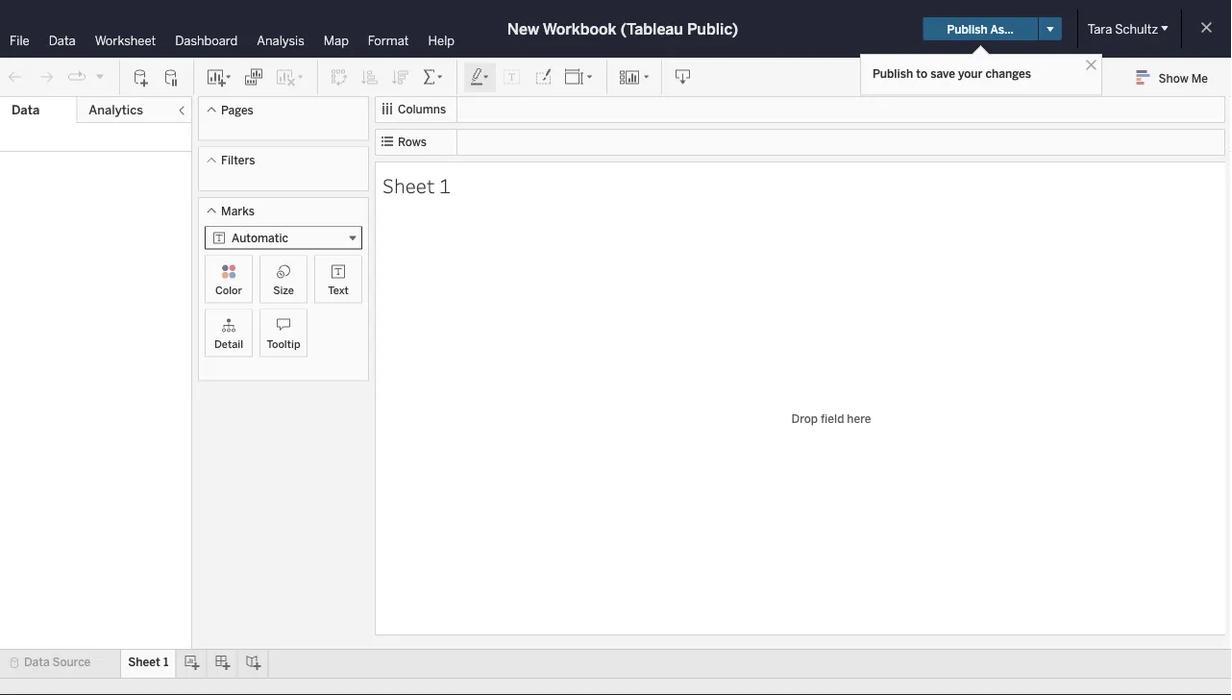 Task type: describe. For each thing, give the bounding box(es) containing it.
changes
[[986, 66, 1032, 80]]

highlight image
[[469, 68, 491, 87]]

pages
[[221, 103, 254, 117]]

text
[[328, 284, 349, 297]]

publish as...
[[948, 22, 1014, 36]]

detail
[[214, 337, 243, 350]]

marks
[[221, 204, 255, 218]]

size
[[273, 284, 294, 297]]

map
[[324, 33, 349, 48]]

save
[[931, 66, 956, 80]]

0 horizontal spatial sheet
[[128, 655, 161, 669]]

pause auto updates image
[[162, 68, 182, 87]]

format workbook image
[[534, 68, 553, 87]]

publish to save your changes
[[873, 66, 1032, 80]]

publish as... button
[[924, 17, 1038, 40]]

replay animation image
[[94, 70, 106, 82]]

(tableau
[[621, 20, 684, 38]]

show labels image
[[503, 68, 522, 87]]

0 vertical spatial sheet
[[383, 172, 435, 198]]

me
[[1192, 71, 1209, 85]]

show me
[[1159, 71, 1209, 85]]

data source
[[24, 655, 91, 669]]

1 vertical spatial 1
[[163, 655, 169, 669]]

fit image
[[564, 68, 595, 87]]

2 vertical spatial data
[[24, 655, 50, 669]]

dashboard
[[175, 33, 238, 48]]

analytics
[[89, 102, 143, 118]]

show me button
[[1128, 62, 1226, 92]]

sort descending image
[[391, 68, 411, 87]]

new workbook (tableau public)
[[507, 20, 739, 38]]

publish for publish to save your changes
[[873, 66, 914, 80]]

replay animation image
[[67, 68, 87, 87]]

format
[[368, 33, 409, 48]]

columns
[[398, 102, 446, 116]]

0 vertical spatial data
[[49, 33, 76, 48]]



Task type: vqa. For each thing, say whether or not it's contained in the screenshot.
Search Input field
no



Task type: locate. For each thing, give the bounding box(es) containing it.
swap rows and columns image
[[330, 68, 349, 87]]

1 vertical spatial publish
[[873, 66, 914, 80]]

sheet 1
[[383, 172, 451, 198], [128, 655, 169, 669]]

0 vertical spatial publish
[[948, 22, 988, 36]]

0 horizontal spatial publish
[[873, 66, 914, 80]]

1 horizontal spatial 1
[[439, 172, 451, 198]]

0 vertical spatial sheet 1
[[383, 172, 451, 198]]

download image
[[674, 68, 693, 87]]

data left source
[[24, 655, 50, 669]]

publish left to
[[873, 66, 914, 80]]

1 vertical spatial sheet 1
[[128, 655, 169, 669]]

1 horizontal spatial publish
[[948, 22, 988, 36]]

here
[[847, 411, 871, 425]]

1 horizontal spatial sheet
[[383, 172, 435, 198]]

data up replay animation image
[[49, 33, 76, 48]]

1 right source
[[163, 655, 169, 669]]

sheet down the rows
[[383, 172, 435, 198]]

public)
[[687, 20, 739, 38]]

data down undo image
[[12, 102, 40, 118]]

file
[[10, 33, 30, 48]]

analysis
[[257, 33, 305, 48]]

drop
[[792, 411, 818, 425]]

publish
[[948, 22, 988, 36], [873, 66, 914, 80]]

redo image
[[37, 68, 56, 87]]

source
[[52, 655, 91, 669]]

color
[[215, 284, 242, 297]]

filters
[[221, 153, 255, 167]]

new
[[507, 20, 539, 38]]

close image
[[1083, 56, 1101, 74]]

new worksheet image
[[206, 68, 233, 87]]

1 vertical spatial data
[[12, 102, 40, 118]]

sheet 1 down the rows
[[383, 172, 451, 198]]

rows
[[398, 135, 427, 149]]

sheet 1 right source
[[128, 655, 169, 669]]

1
[[439, 172, 451, 198], [163, 655, 169, 669]]

your
[[958, 66, 983, 80]]

clear sheet image
[[275, 68, 306, 87]]

tara
[[1088, 21, 1113, 37]]

show/hide cards image
[[619, 68, 650, 87]]

tara schultz
[[1088, 21, 1159, 37]]

0 vertical spatial 1
[[439, 172, 451, 198]]

1 horizontal spatial sheet 1
[[383, 172, 451, 198]]

drop field here
[[792, 411, 871, 425]]

undo image
[[6, 68, 25, 87]]

0 horizontal spatial sheet 1
[[128, 655, 169, 669]]

sort ascending image
[[361, 68, 380, 87]]

as...
[[991, 22, 1014, 36]]

tooltip
[[267, 337, 301, 350]]

help
[[428, 33, 455, 48]]

1 vertical spatial sheet
[[128, 655, 161, 669]]

field
[[821, 411, 845, 425]]

totals image
[[422, 68, 445, 87]]

show
[[1159, 71, 1189, 85]]

new data source image
[[132, 68, 151, 87]]

publish inside publish as... "button"
[[948, 22, 988, 36]]

worksheet
[[95, 33, 156, 48]]

duplicate image
[[244, 68, 263, 87]]

sheet right source
[[128, 655, 161, 669]]

workbook
[[543, 20, 617, 38]]

1 down the columns
[[439, 172, 451, 198]]

schultz
[[1116, 21, 1159, 37]]

publish left as...
[[948, 22, 988, 36]]

data
[[49, 33, 76, 48], [12, 102, 40, 118], [24, 655, 50, 669]]

publish for publish as...
[[948, 22, 988, 36]]

to
[[917, 66, 928, 80]]

sheet
[[383, 172, 435, 198], [128, 655, 161, 669]]

collapse image
[[176, 105, 187, 116]]

0 horizontal spatial 1
[[163, 655, 169, 669]]



